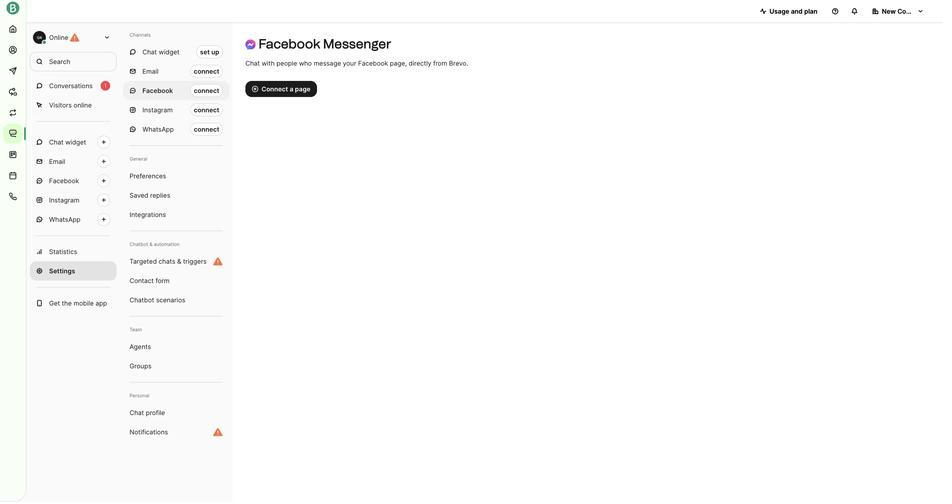Task type: locate. For each thing, give the bounding box(es) containing it.
1 vertical spatial whatsapp
[[49, 215, 81, 224]]

chat down channels on the left of the page
[[143, 48, 157, 56]]

1 connect from the top
[[194, 67, 219, 75]]

0 vertical spatial instagram
[[143, 106, 173, 114]]

0 vertical spatial chat widget
[[143, 48, 180, 56]]

4 connect from the top
[[194, 125, 219, 133]]

who
[[299, 59, 312, 67]]

agents link
[[123, 337, 230, 356]]

chat widget down channels on the left of the page
[[143, 48, 180, 56]]

chat profile
[[130, 409, 165, 417]]

chatbot
[[130, 241, 148, 247], [130, 296, 154, 304]]

0 vertical spatial whatsapp
[[143, 125, 174, 133]]

automation
[[154, 241, 180, 247]]

integrations link
[[123, 205, 230, 224]]

connect
[[262, 85, 288, 93]]

instagram
[[143, 106, 173, 114], [49, 196, 80, 204]]

connect
[[194, 67, 219, 75], [194, 87, 219, 95], [194, 106, 219, 114], [194, 125, 219, 133]]

3 connect from the top
[[194, 106, 219, 114]]

2 chatbot from the top
[[130, 296, 154, 304]]

1 chatbot from the top
[[130, 241, 148, 247]]

set
[[200, 48, 210, 56]]

1 vertical spatial chat widget
[[49, 138, 86, 146]]

0 vertical spatial chatbot
[[130, 241, 148, 247]]

chatbot for chatbot & automation
[[130, 241, 148, 247]]

notifications link
[[123, 422, 230, 442]]

connect for whatsapp
[[194, 125, 219, 133]]

0 vertical spatial widget
[[159, 48, 180, 56]]

settings link
[[30, 261, 117, 281]]

page,
[[390, 59, 407, 67]]

online
[[49, 33, 68, 41]]

chat
[[143, 48, 157, 56], [246, 59, 260, 67], [49, 138, 64, 146], [130, 409, 144, 417]]

& left the automation
[[150, 241, 153, 247]]

1 horizontal spatial widget
[[159, 48, 180, 56]]

facebook image
[[246, 39, 256, 50]]

statistics
[[49, 248, 77, 256]]

facebook
[[259, 36, 321, 52], [358, 59, 388, 67], [143, 87, 173, 95], [49, 177, 79, 185]]

search
[[49, 58, 70, 66]]

connect a page link
[[246, 81, 317, 97]]

whatsapp up "general" on the left top of the page
[[143, 125, 174, 133]]

whatsapp
[[143, 125, 174, 133], [49, 215, 81, 224]]

&
[[150, 241, 153, 247], [177, 257, 181, 265]]

1 horizontal spatial chat widget
[[143, 48, 180, 56]]

0 horizontal spatial &
[[150, 241, 153, 247]]

and
[[792, 7, 803, 15]]

widget
[[159, 48, 180, 56], [65, 138, 86, 146]]

chat left with
[[246, 59, 260, 67]]

chatbot down contact
[[130, 296, 154, 304]]

widget left set
[[159, 48, 180, 56]]

up
[[212, 48, 219, 56]]

1 vertical spatial widget
[[65, 138, 86, 146]]

with
[[262, 59, 275, 67]]

connect for facebook
[[194, 87, 219, 95]]

0 horizontal spatial email
[[49, 157, 65, 166]]

0 horizontal spatial chat widget
[[49, 138, 86, 146]]

directly
[[409, 59, 432, 67]]

1 horizontal spatial &
[[177, 257, 181, 265]]

chatbot & automation
[[130, 241, 180, 247]]

email link
[[30, 152, 117, 171]]

& right chats
[[177, 257, 181, 265]]

1 horizontal spatial email
[[143, 67, 159, 75]]

targeted
[[130, 257, 157, 265]]

chatbot for chatbot scenarios
[[130, 296, 154, 304]]

connect for instagram
[[194, 106, 219, 114]]

groups
[[130, 362, 152, 370]]

new company button
[[867, 3, 931, 19]]

facebook link
[[30, 171, 117, 190]]

usage and plan
[[770, 7, 818, 15]]

preferences
[[130, 172, 166, 180]]

get the mobile app
[[49, 299, 107, 307]]

whatsapp down instagram link at the left of the page
[[49, 215, 81, 224]]

search link
[[30, 52, 117, 71]]

0 vertical spatial email
[[143, 67, 159, 75]]

1 vertical spatial &
[[177, 257, 181, 265]]

settings
[[49, 267, 75, 275]]

chatbot up targeted
[[130, 241, 148, 247]]

messenger
[[323, 36, 392, 52]]

chat with people who message your facebook page, directly from brevo.
[[246, 59, 469, 67]]

app
[[96, 299, 107, 307]]

0 horizontal spatial whatsapp
[[49, 215, 81, 224]]

gr
[[37, 35, 42, 40]]

set up
[[200, 48, 219, 56]]

chat widget
[[143, 48, 180, 56], [49, 138, 86, 146]]

chatbot inside "link"
[[130, 296, 154, 304]]

a
[[290, 85, 294, 93]]

profile
[[146, 409, 165, 417]]

message
[[314, 59, 341, 67]]

1 vertical spatial email
[[49, 157, 65, 166]]

form
[[156, 277, 170, 285]]

1 vertical spatial chatbot
[[130, 296, 154, 304]]

statistics link
[[30, 242, 117, 261]]

1 vertical spatial instagram
[[49, 196, 80, 204]]

2 connect from the top
[[194, 87, 219, 95]]

conversations
[[49, 82, 93, 90]]

widget up email link
[[65, 138, 86, 146]]

email up facebook link
[[49, 157, 65, 166]]

chat widget up email link
[[49, 138, 86, 146]]

visitors online link
[[30, 95, 117, 115]]

contact
[[130, 277, 154, 285]]

connect a page
[[262, 85, 311, 93]]

facebook messenger
[[259, 36, 392, 52]]

email down channels on the left of the page
[[143, 67, 159, 75]]

0 horizontal spatial widget
[[65, 138, 86, 146]]

email
[[143, 67, 159, 75], [49, 157, 65, 166]]

1 horizontal spatial instagram
[[143, 106, 173, 114]]



Task type: vqa. For each thing, say whether or not it's contained in the screenshot.


Task type: describe. For each thing, give the bounding box(es) containing it.
targeted chats & triggers link
[[123, 252, 230, 271]]

scenarios
[[156, 296, 185, 304]]

chat down personal
[[130, 409, 144, 417]]

1 horizontal spatial whatsapp
[[143, 125, 174, 133]]

new
[[883, 7, 897, 15]]

saved replies
[[130, 191, 170, 199]]

company
[[898, 7, 928, 15]]

new company
[[883, 7, 928, 15]]

targeted chats & triggers
[[130, 257, 207, 265]]

channels
[[130, 32, 151, 38]]

from
[[434, 59, 448, 67]]

chatbot scenarios link
[[123, 290, 230, 310]]

people
[[277, 59, 297, 67]]

chat up email link
[[49, 138, 64, 146]]

visitors
[[49, 101, 72, 109]]

chat profile link
[[123, 403, 230, 422]]

widget inside chat widget link
[[65, 138, 86, 146]]

whatsapp link
[[30, 210, 117, 229]]

page
[[295, 85, 311, 93]]

saved
[[130, 191, 149, 199]]

& inside targeted chats & triggers link
[[177, 257, 181, 265]]

1
[[104, 83, 107, 89]]

replies
[[150, 191, 170, 199]]

team
[[130, 327, 142, 333]]

plan
[[805, 7, 818, 15]]

online
[[74, 101, 92, 109]]

connect for email
[[194, 67, 219, 75]]

mobile
[[74, 299, 94, 307]]

preferences link
[[123, 166, 230, 186]]

chatbot scenarios
[[130, 296, 185, 304]]

the
[[62, 299, 72, 307]]

groups link
[[123, 356, 230, 376]]

personal
[[130, 393, 149, 399]]

your
[[343, 59, 357, 67]]

notifications
[[130, 428, 168, 436]]

usage and plan button
[[754, 3, 825, 19]]

visitors online
[[49, 101, 92, 109]]

agents
[[130, 343, 151, 351]]

get the mobile app link
[[30, 294, 117, 313]]

usage
[[770, 7, 790, 15]]

0 vertical spatial &
[[150, 241, 153, 247]]

integrations
[[130, 211, 166, 219]]

brevo.
[[449, 59, 469, 67]]

chat widget inside chat widget link
[[49, 138, 86, 146]]

get
[[49, 299, 60, 307]]

general
[[130, 156, 147, 162]]

triggers
[[183, 257, 207, 265]]

chat widget link
[[30, 132, 117, 152]]

contact form
[[130, 277, 170, 285]]

contact form link
[[123, 271, 230, 290]]

chats
[[159, 257, 175, 265]]

instagram link
[[30, 190, 117, 210]]

saved replies link
[[123, 186, 230, 205]]

0 horizontal spatial instagram
[[49, 196, 80, 204]]



